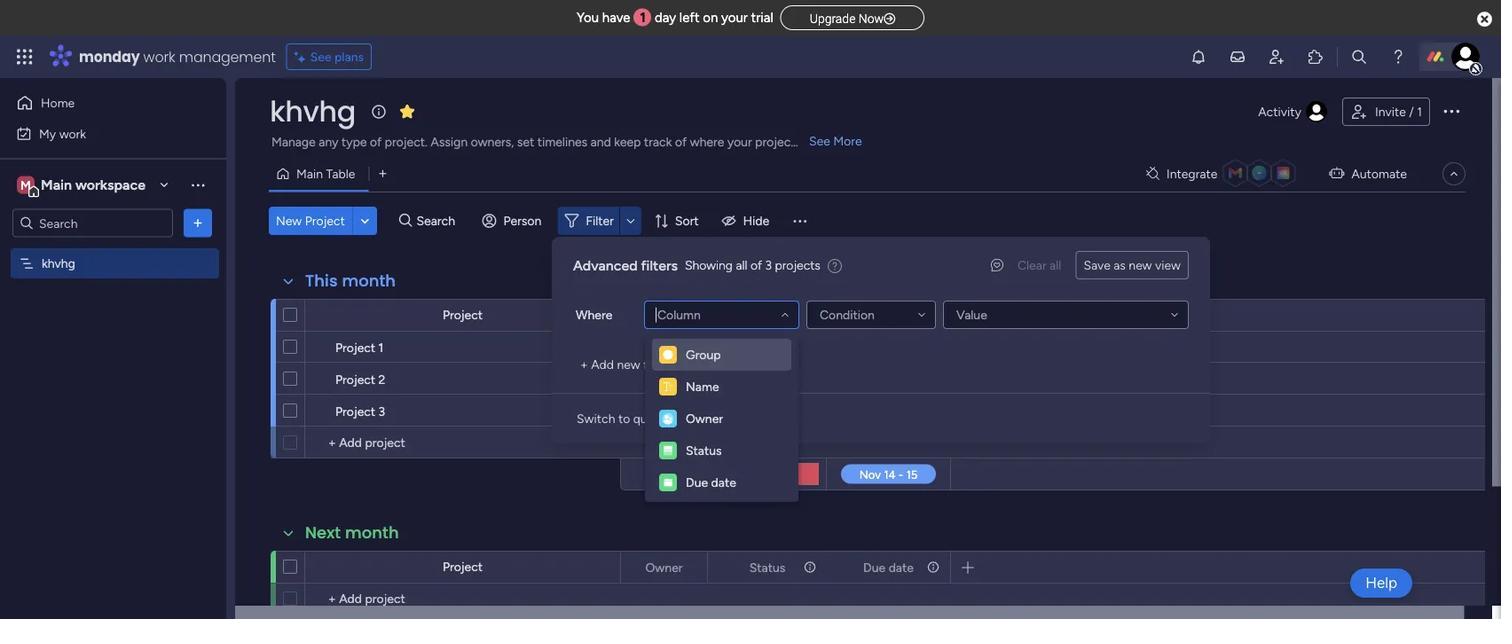 Task type: vqa. For each thing, say whether or not it's contained in the screenshot.
My work's the My
no



Task type: locate. For each thing, give the bounding box(es) containing it.
2 horizontal spatial 1
[[1418, 104, 1423, 119]]

see inside button
[[310, 49, 332, 64]]

month inside field
[[342, 270, 396, 292]]

main right "workspace" image
[[41, 177, 72, 193]]

of right the type
[[370, 134, 382, 150]]

filters down the sort popup button
[[641, 257, 678, 274]]

on left it on the bottom of page
[[779, 340, 794, 355]]

0 horizontal spatial new
[[617, 357, 640, 372]]

see left plans
[[310, 49, 332, 64]]

1 vertical spatial khvhg
[[42, 256, 75, 271]]

1 vertical spatial 3
[[379, 404, 385, 419]]

left
[[680, 10, 700, 26]]

1 vertical spatial owner field
[[641, 558, 687, 577]]

invite members image
[[1268, 48, 1286, 66]]

0 vertical spatial due date
[[864, 308, 914, 323]]

on
[[703, 10, 718, 26], [779, 340, 794, 355]]

main inside button
[[296, 166, 323, 182]]

sort button
[[647, 207, 710, 235]]

1 up 2
[[379, 340, 384, 355]]

projects
[[775, 258, 821, 273]]

help button
[[1351, 569, 1413, 598]]

apps image
[[1307, 48, 1325, 66]]

dapulse integrations image
[[1147, 167, 1160, 181]]

1 vertical spatial 1
[[1418, 104, 1423, 119]]

1 vertical spatial status field
[[745, 558, 790, 577]]

1 inside "button"
[[1418, 104, 1423, 119]]

filters
[[641, 257, 678, 274], [666, 411, 698, 426]]

gary orlando image
[[1452, 43, 1480, 71]]

column information image for status
[[803, 560, 817, 575]]

of right track at the left top of the page
[[675, 134, 687, 150]]

assign
[[431, 134, 468, 150]]

project 2
[[335, 372, 386, 387]]

new inside save as new view button
[[1129, 258, 1153, 273]]

1 vertical spatial filters
[[666, 411, 698, 426]]

+ add new filter button
[[573, 351, 677, 379]]

type
[[342, 134, 367, 150]]

1 horizontal spatial new
[[1129, 258, 1153, 273]]

2 vertical spatial due date
[[864, 560, 914, 575]]

2 status field from the top
[[745, 558, 790, 577]]

main workspace
[[41, 177, 146, 193]]

owner
[[646, 308, 683, 323], [686, 411, 723, 426], [646, 560, 683, 575]]

working on it
[[730, 340, 804, 355]]

your left trial
[[722, 10, 748, 26]]

options image
[[1441, 100, 1463, 121], [189, 214, 207, 232]]

next month
[[305, 522, 399, 545]]

0 vertical spatial due date field
[[859, 306, 918, 325]]

autopilot image
[[1330, 162, 1345, 184]]

1 vertical spatial due date
[[686, 475, 736, 490]]

2 vertical spatial owner
[[646, 560, 683, 575]]

status
[[750, 308, 786, 323], [686, 443, 722, 458], [750, 560, 786, 575]]

collapse board header image
[[1448, 167, 1462, 181]]

your
[[722, 10, 748, 26], [728, 134, 752, 150]]

1 vertical spatial new
[[617, 357, 640, 372]]

0 vertical spatial 3
[[766, 258, 772, 273]]

my work
[[39, 126, 86, 141]]

2 horizontal spatial of
[[751, 258, 762, 273]]

main for main workspace
[[41, 177, 72, 193]]

all
[[736, 258, 748, 273], [1050, 258, 1062, 273]]

khvhg field
[[265, 92, 360, 131]]

1 for /
[[1418, 104, 1423, 119]]

status field for next month
[[745, 558, 790, 577]]

1 vertical spatial work
[[59, 126, 86, 141]]

workspace image
[[17, 175, 35, 195]]

0 vertical spatial khvhg
[[270, 92, 356, 131]]

1 vertical spatial status
[[686, 443, 722, 458]]

upgrade
[[810, 11, 856, 26]]

1 status field from the top
[[745, 306, 790, 325]]

now
[[859, 11, 884, 26]]

save as new view button
[[1076, 251, 1189, 280]]

1 horizontal spatial 1
[[640, 10, 646, 26]]

filters right quick
[[666, 411, 698, 426]]

1 horizontal spatial on
[[779, 340, 794, 355]]

khvhg list box
[[0, 245, 226, 518]]

0 vertical spatial status
[[750, 308, 786, 323]]

invite / 1
[[1376, 104, 1423, 119]]

arrow down image
[[620, 210, 642, 232]]

0 vertical spatial 1
[[640, 10, 646, 26]]

3 left projects
[[766, 258, 772, 273]]

1 vertical spatial due
[[686, 475, 708, 490]]

2 all from the left
[[1050, 258, 1062, 273]]

1 vertical spatial see
[[809, 134, 831, 149]]

remove from favorites image
[[398, 103, 416, 120]]

0 horizontal spatial on
[[703, 10, 718, 26]]

2 vertical spatial due
[[864, 560, 886, 575]]

1 vertical spatial month
[[345, 522, 399, 545]]

0 horizontal spatial see
[[310, 49, 332, 64]]

month right next
[[345, 522, 399, 545]]

column information image
[[803, 308, 817, 323], [803, 560, 817, 575], [927, 560, 941, 575]]

khvhg up any on the left of page
[[270, 92, 356, 131]]

of
[[370, 134, 382, 150], [675, 134, 687, 150], [751, 258, 762, 273]]

work right my
[[59, 126, 86, 141]]

switch to quick filters
[[577, 411, 698, 426]]

1
[[640, 10, 646, 26], [1418, 104, 1423, 119], [379, 340, 384, 355]]

work for my
[[59, 126, 86, 141]]

0 vertical spatial work
[[143, 47, 175, 67]]

name
[[686, 379, 719, 395]]

3
[[766, 258, 772, 273], [379, 404, 385, 419]]

new
[[1129, 258, 1153, 273], [617, 357, 640, 372]]

0 horizontal spatial options image
[[189, 214, 207, 232]]

new right as
[[1129, 258, 1153, 273]]

column information image for due date
[[927, 560, 941, 575]]

workspace options image
[[189, 176, 207, 194]]

Next month field
[[301, 522, 404, 545]]

main left the table
[[296, 166, 323, 182]]

due date
[[864, 308, 914, 323], [686, 475, 736, 490], [864, 560, 914, 575]]

hide
[[743, 213, 770, 229]]

notifications image
[[1190, 48, 1208, 66]]

1 horizontal spatial work
[[143, 47, 175, 67]]

0 vertical spatial owner field
[[641, 306, 687, 325]]

1 vertical spatial your
[[728, 134, 752, 150]]

of inside advanced filters showing all of 3 projects
[[751, 258, 762, 273]]

khvhg
[[270, 92, 356, 131], [42, 256, 75, 271]]

+ Add project text field
[[314, 432, 612, 454]]

see
[[310, 49, 332, 64], [809, 134, 831, 149]]

1 all from the left
[[736, 258, 748, 273]]

options image right /
[[1441, 100, 1463, 121]]

0 vertical spatial options image
[[1441, 100, 1463, 121]]

where
[[690, 134, 725, 150]]

2
[[379, 372, 386, 387]]

Status field
[[745, 306, 790, 325], [745, 558, 790, 577]]

1 vertical spatial options image
[[189, 214, 207, 232]]

workspace selection element
[[17, 174, 148, 197]]

2 vertical spatial date
[[889, 560, 914, 575]]

1 horizontal spatial main
[[296, 166, 323, 182]]

management
[[179, 47, 276, 67]]

0 horizontal spatial 1
[[379, 340, 384, 355]]

angle down image
[[361, 214, 369, 228]]

due
[[864, 308, 886, 323], [686, 475, 708, 490], [864, 560, 886, 575]]

1 horizontal spatial 3
[[766, 258, 772, 273]]

0 horizontal spatial main
[[41, 177, 72, 193]]

1 right /
[[1418, 104, 1423, 119]]

1 horizontal spatial all
[[1050, 258, 1062, 273]]

1 horizontal spatial see
[[809, 134, 831, 149]]

table
[[326, 166, 355, 182]]

main table
[[296, 166, 355, 182]]

options image down workspace options icon
[[189, 214, 207, 232]]

due date for 1st due date field from the bottom
[[864, 560, 914, 575]]

1 vertical spatial due date field
[[859, 558, 918, 577]]

month
[[342, 270, 396, 292], [345, 522, 399, 545]]

main inside workspace selection element
[[41, 177, 72, 193]]

activity
[[1259, 104, 1302, 119]]

new inside "+ add new filter" button
[[617, 357, 640, 372]]

all right clear
[[1050, 258, 1062, 273]]

1 horizontal spatial options image
[[1441, 100, 1463, 121]]

v2 user feedback image
[[991, 256, 1004, 275]]

any
[[319, 134, 339, 150]]

0 vertical spatial date
[[889, 308, 914, 323]]

save as new view
[[1084, 258, 1181, 273]]

0 vertical spatial see
[[310, 49, 332, 64]]

your right where
[[728, 134, 752, 150]]

new
[[276, 213, 302, 229]]

new right add
[[617, 357, 640, 372]]

option
[[0, 248, 226, 251]]

see left more
[[809, 134, 831, 149]]

0 horizontal spatial all
[[736, 258, 748, 273]]

0 vertical spatial month
[[342, 270, 396, 292]]

0 vertical spatial new
[[1129, 258, 1153, 273]]

0 horizontal spatial work
[[59, 126, 86, 141]]

month for this month
[[342, 270, 396, 292]]

month right this
[[342, 270, 396, 292]]

work right 'monday'
[[143, 47, 175, 67]]

khvhg down search in workspace field
[[42, 256, 75, 271]]

project inside button
[[305, 213, 345, 229]]

switch to quick filters button
[[570, 405, 705, 433]]

manage any type of project. assign owners, set timelines and keep track of where your project stands.
[[272, 134, 838, 150]]

you
[[577, 10, 599, 26]]

main
[[296, 166, 323, 182], [41, 177, 72, 193]]

0 horizontal spatial khvhg
[[42, 256, 75, 271]]

clear all button
[[1011, 251, 1069, 280]]

work
[[143, 47, 175, 67], [59, 126, 86, 141]]

2 owner field from the top
[[641, 558, 687, 577]]

of left projects
[[751, 258, 762, 273]]

Due date field
[[859, 306, 918, 325], [859, 558, 918, 577]]

filter
[[644, 357, 669, 372]]

Owner field
[[641, 306, 687, 325], [641, 558, 687, 577]]

2 vertical spatial status
[[750, 560, 786, 575]]

all right 'showing'
[[736, 258, 748, 273]]

main for main table
[[296, 166, 323, 182]]

This month field
[[301, 270, 400, 293]]

month for next month
[[345, 522, 399, 545]]

3 down 2
[[379, 404, 385, 419]]

owners,
[[471, 134, 514, 150]]

work inside button
[[59, 126, 86, 141]]

1 left day
[[640, 10, 646, 26]]

monday work management
[[79, 47, 276, 67]]

status for next month
[[750, 560, 786, 575]]

see for see plans
[[310, 49, 332, 64]]

month inside field
[[345, 522, 399, 545]]

0 vertical spatial status field
[[745, 306, 790, 325]]

upgrade now
[[810, 11, 884, 26]]

on right left
[[703, 10, 718, 26]]



Task type: describe. For each thing, give the bounding box(es) containing it.
1 horizontal spatial of
[[675, 134, 687, 150]]

group
[[686, 347, 721, 363]]

0 vertical spatial filters
[[641, 257, 678, 274]]

see plans button
[[286, 43, 372, 70]]

0 vertical spatial owner
[[646, 308, 683, 323]]

0 vertical spatial your
[[722, 10, 748, 26]]

dapulse rightstroke image
[[884, 12, 896, 25]]

automate
[[1352, 166, 1408, 182]]

Search in workspace field
[[37, 213, 148, 233]]

search everything image
[[1351, 48, 1369, 66]]

monday
[[79, 47, 140, 67]]

it
[[797, 340, 804, 355]]

1 vertical spatial on
[[779, 340, 794, 355]]

manage
[[272, 134, 316, 150]]

1 vertical spatial date
[[711, 475, 736, 490]]

clear all
[[1018, 258, 1062, 273]]

project
[[755, 134, 796, 150]]

main table button
[[269, 160, 369, 188]]

0 horizontal spatial 3
[[379, 404, 385, 419]]

activity button
[[1252, 98, 1336, 126]]

inbox image
[[1229, 48, 1247, 66]]

to
[[619, 411, 630, 426]]

status for this month
[[750, 308, 786, 323]]

this
[[305, 270, 338, 292]]

invite
[[1376, 104, 1407, 119]]

0 horizontal spatial of
[[370, 134, 382, 150]]

see plans
[[310, 49, 364, 64]]

1 owner field from the top
[[641, 306, 687, 325]]

showing
[[685, 258, 733, 273]]

advanced filters showing all of 3 projects
[[573, 257, 821, 274]]

all inside advanced filters showing all of 3 projects
[[736, 258, 748, 273]]

/
[[1410, 104, 1415, 119]]

value
[[957, 308, 988, 323]]

clear
[[1018, 258, 1047, 273]]

person button
[[475, 207, 552, 235]]

save
[[1084, 258, 1111, 273]]

have
[[602, 10, 631, 26]]

see for see more
[[809, 134, 831, 149]]

advanced
[[573, 257, 638, 274]]

plans
[[335, 49, 364, 64]]

trial
[[751, 10, 774, 26]]

3 inside advanced filters showing all of 3 projects
[[766, 258, 772, 273]]

see more link
[[808, 132, 864, 150]]

select product image
[[16, 48, 34, 66]]

new project
[[276, 213, 345, 229]]

this month
[[305, 270, 396, 292]]

filters inside switch to quick filters button
[[666, 411, 698, 426]]

date for 2nd due date field from the bottom of the page
[[889, 308, 914, 323]]

add
[[591, 357, 614, 372]]

1 for have
[[640, 10, 646, 26]]

next
[[305, 522, 341, 545]]

you have 1 day left on your trial
[[577, 10, 774, 26]]

new project button
[[269, 207, 352, 235]]

2 due date field from the top
[[859, 558, 918, 577]]

done
[[753, 371, 782, 387]]

due date for 2nd due date field from the bottom of the page
[[864, 308, 914, 323]]

see more
[[809, 134, 862, 149]]

my
[[39, 126, 56, 141]]

integrate
[[1167, 166, 1218, 182]]

+ add new filter
[[580, 357, 669, 372]]

help
[[1366, 574, 1398, 592]]

as
[[1114, 258, 1126, 273]]

project 1
[[335, 340, 384, 355]]

1 vertical spatial owner
[[686, 411, 723, 426]]

1 due date field from the top
[[859, 306, 918, 325]]

keep
[[614, 134, 641, 150]]

all inside 'button'
[[1050, 258, 1062, 273]]

workspace
[[75, 177, 146, 193]]

quick
[[633, 411, 663, 426]]

project 3
[[335, 404, 385, 419]]

status field for this month
[[745, 306, 790, 325]]

timelines
[[538, 134, 588, 150]]

v2 search image
[[399, 211, 412, 231]]

day
[[655, 10, 676, 26]]

view
[[1156, 258, 1181, 273]]

condition
[[820, 308, 875, 323]]

home
[[41, 95, 75, 110]]

invite / 1 button
[[1343, 98, 1431, 126]]

menu image
[[791, 212, 809, 230]]

upgrade now link
[[781, 5, 925, 30]]

working
[[730, 340, 776, 355]]

1 horizontal spatial khvhg
[[270, 92, 356, 131]]

filter button
[[558, 207, 642, 235]]

more
[[834, 134, 862, 149]]

new for filter
[[617, 357, 640, 372]]

sort
[[675, 213, 699, 229]]

+ Add project text field
[[314, 588, 612, 610]]

and
[[591, 134, 611, 150]]

m
[[20, 178, 31, 193]]

date for 1st due date field from the bottom
[[889, 560, 914, 575]]

khvhg inside list box
[[42, 256, 75, 271]]

filter
[[586, 213, 614, 229]]

add view image
[[379, 168, 387, 180]]

hide button
[[715, 207, 780, 235]]

show board description image
[[368, 103, 390, 121]]

column information image
[[927, 308, 941, 323]]

work for monday
[[143, 47, 175, 67]]

0 vertical spatial due
[[864, 308, 886, 323]]

person
[[504, 213, 542, 229]]

2 vertical spatial 1
[[379, 340, 384, 355]]

home button
[[11, 89, 191, 117]]

track
[[644, 134, 672, 150]]

project.
[[385, 134, 428, 150]]

0 vertical spatial on
[[703, 10, 718, 26]]

where
[[576, 308, 613, 323]]

dapulse close image
[[1478, 10, 1493, 28]]

stands.
[[799, 134, 838, 150]]

learn more image
[[828, 258, 842, 275]]

Search field
[[412, 209, 466, 233]]

help image
[[1390, 48, 1408, 66]]

switch
[[577, 411, 615, 426]]

new for view
[[1129, 258, 1153, 273]]

+
[[580, 357, 588, 372]]

my work button
[[11, 119, 191, 148]]

column
[[658, 308, 701, 323]]



